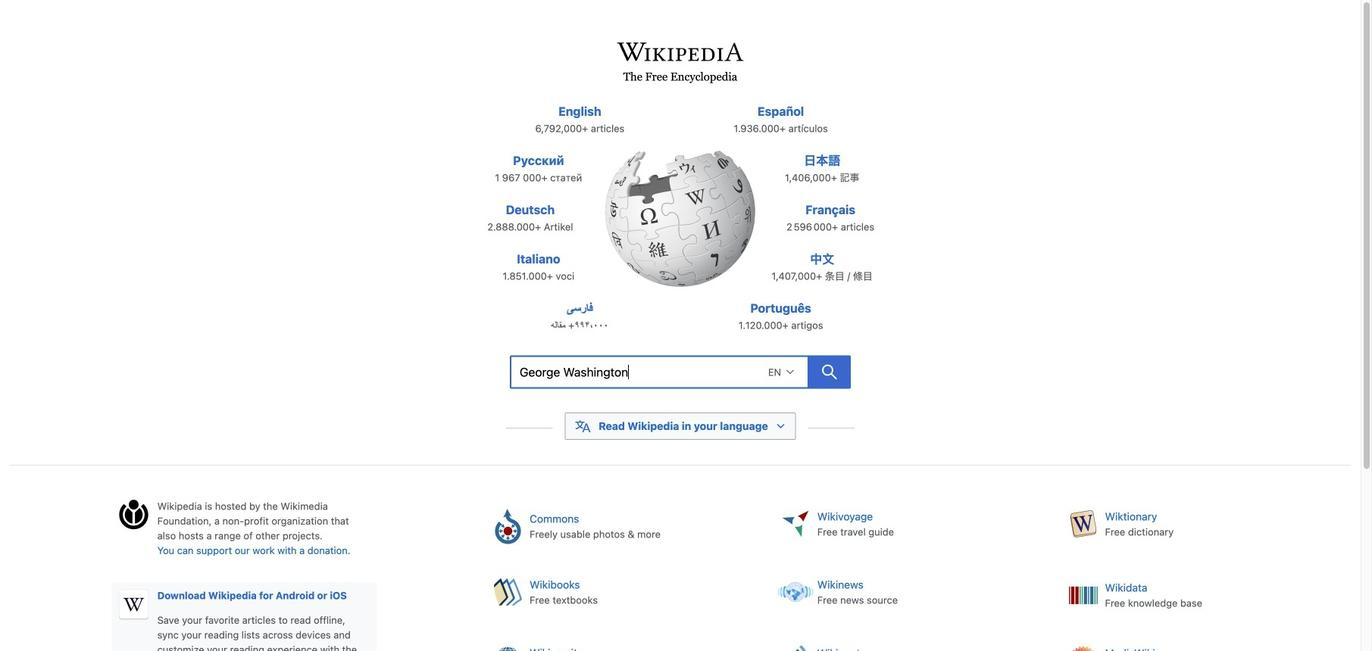 Task type: locate. For each thing, give the bounding box(es) containing it.
top languages element
[[471, 102, 890, 349]]

None search field
[[510, 356, 809, 389]]

other projects element
[[479, 499, 1351, 652]]

None search field
[[476, 352, 885, 398]]



